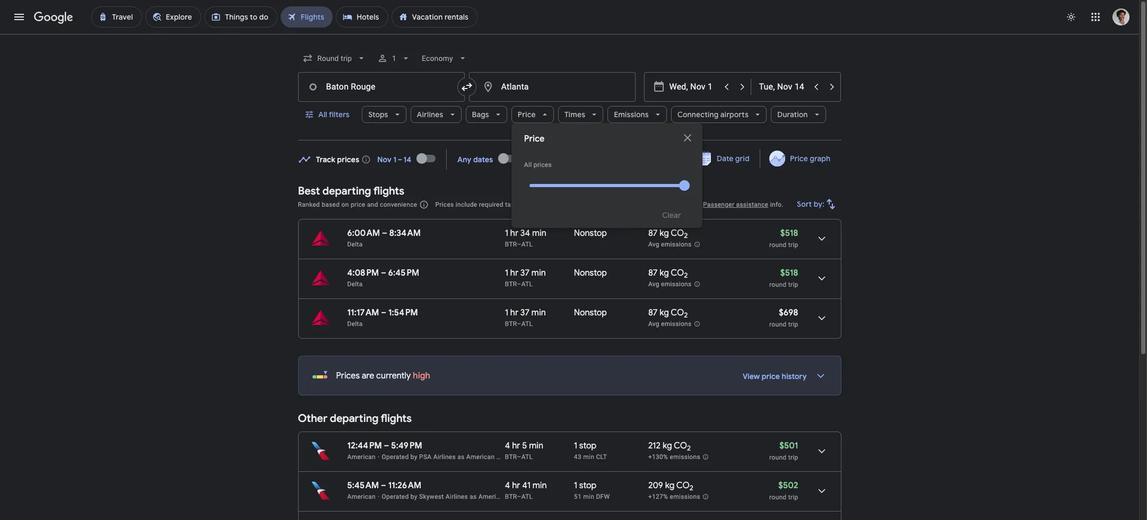 Task type: describe. For each thing, give the bounding box(es) containing it.
view price history
[[743, 372, 807, 382]]

other
[[298, 412, 327, 426]]

$518 for 1 hr 37 min
[[781, 268, 798, 279]]

skywest
[[419, 494, 444, 501]]

operated for 5:49 pm
[[382, 454, 409, 461]]

min for 8:34 am
[[532, 228, 547, 239]]

+127%
[[649, 494, 668, 501]]

atl for 1:54 pm
[[522, 321, 533, 328]]

1 stop 51 min dfw
[[574, 481, 610, 501]]

1 hr 37 min btr – atl for 1:54 pm
[[505, 308, 546, 328]]

1 – 14
[[394, 155, 411, 164]]

american down operated by psa airlines as american eagle, psa airlines as american eagle
[[479, 494, 507, 501]]

btr inside 4 hr 41 min btr – atl
[[505, 494, 517, 501]]

prices for prices include required taxes + fees for 1 adult.
[[435, 201, 454, 209]]

4 hr 5 min btr – atl
[[505, 441, 544, 461]]

required
[[479, 201, 504, 209]]

min for 6:45 pm
[[532, 268, 546, 279]]

taxes
[[505, 201, 521, 209]]

Arrival time: 1:54 PM. text field
[[388, 308, 418, 318]]

34
[[521, 228, 530, 239]]

date
[[717, 154, 734, 163]]

leaves baton rouge metropolitan airport at 12:44 pm on wednesday, november 1 and arrives at hartsfield-jackson atlanta international airport at 5:49 pm on wednesday, november 1. element
[[347, 441, 422, 452]]

learn more about ranking image
[[419, 200, 429, 210]]

Departure time: 4:08 PM. text field
[[347, 268, 379, 279]]

include
[[456, 201, 477, 209]]

min inside 1 stop 51 min dfw
[[583, 494, 595, 501]]

2 inside 209 kg co 2
[[690, 484, 694, 493]]

total duration 4 hr 5 min. element
[[505, 441, 574, 453]]

leaves baton rouge metropolitan airport at 11:17 am on wednesday, november 1 and arrives at hartsfield-jackson atlanta international airport at 1:54 pm on wednesday, november 1. element
[[347, 308, 418, 318]]

– inside 4:08 pm – 6:45 pm delta
[[381, 268, 386, 279]]

price graph button
[[763, 149, 839, 168]]

clt
[[596, 454, 607, 461]]

nov 1 – 14
[[378, 155, 411, 164]]

2 horizontal spatial as
[[554, 454, 561, 461]]

avg emissions for 6:45 pm
[[649, 281, 692, 288]]

1:54 pm
[[388, 308, 418, 318]]

5
[[522, 441, 527, 452]]

$502
[[779, 481, 798, 491]]

nonstop flight. element for 6:45 pm
[[574, 268, 607, 280]]

layover (1 of 1) is a 43 min layover at charlotte douglas international airport in charlotte. element
[[574, 453, 643, 462]]

212
[[649, 441, 661, 452]]

connecting
[[678, 110, 719, 119]]

dfw
[[596, 494, 610, 501]]

date grid button
[[689, 149, 758, 168]]

2 for 1:54 pm
[[684, 311, 688, 320]]

by:
[[814, 200, 824, 209]]

$698
[[779, 308, 798, 318]]

emissions button
[[608, 102, 667, 127]]

airports
[[721, 110, 749, 119]]

hr for 8:34 am
[[510, 228, 519, 239]]

prices include required taxes + fees for 1 adult.
[[435, 201, 576, 209]]

min inside 1 stop 43 min clt
[[583, 454, 595, 461]]

51
[[574, 494, 582, 501]]

1 for total duration 1 hr 34 min. element
[[505, 228, 508, 239]]

+
[[523, 201, 527, 209]]

best
[[298, 185, 320, 198]]

1 psa from the left
[[419, 454, 432, 461]]

– inside 6:00 am – 8:34 am delta
[[382, 228, 387, 239]]

kg inside 209 kg co 2
[[665, 481, 675, 491]]

flight details. leaves baton rouge metropolitan airport at 11:17 am on wednesday, november 1 and arrives at hartsfield-jackson atlanta international airport at 1:54 pm on wednesday, november 1. image
[[809, 306, 835, 331]]

leaves baton rouge metropolitan airport at 6:00 am on wednesday, november 1 and arrives at hartsfield-jackson atlanta international airport at 8:34 am on wednesday, november 1. element
[[347, 228, 421, 239]]

prices are currently high
[[336, 371, 430, 382]]

emissions for 6:45 pm
[[661, 281, 692, 288]]

main content containing best departing flights
[[298, 146, 841, 521]]

87 kg co 2 for 8:34 am
[[649, 228, 688, 241]]

$518 for 1 hr 34 min
[[781, 228, 798, 239]]

total duration 4 hr 41 min. element
[[505, 481, 574, 493]]

+130%
[[649, 454, 668, 461]]

track
[[316, 155, 335, 164]]

operated by psa airlines as american eagle, psa airlines as american eagle
[[382, 454, 610, 461]]

11:26 am
[[388, 481, 421, 491]]

min for 5:49 pm
[[529, 441, 544, 452]]

2 for 6:45 pm
[[684, 271, 688, 280]]

6:00 am
[[347, 228, 380, 239]]

for
[[543, 201, 552, 209]]

4:08 pm – 6:45 pm delta
[[347, 268, 419, 288]]

airlines button
[[411, 102, 462, 127]]

trip for 8:34 am
[[788, 241, 798, 249]]

loading results progress bar
[[0, 34, 1139, 36]]

all for all prices
[[524, 161, 532, 169]]

passenger assistance button
[[703, 201, 769, 209]]

graph
[[810, 154, 831, 163]]

ranked based on price and convenience
[[298, 201, 417, 209]]

price inside button
[[790, 154, 808, 163]]

1 button
[[373, 46, 415, 71]]

12:44 pm
[[347, 441, 382, 452]]

– inside 4 hr 41 min btr – atl
[[517, 494, 522, 501]]

avg for 6:45 pm
[[649, 281, 660, 288]]

1 for 1 stop flight. element associated with 4 hr 41 min
[[574, 481, 577, 491]]

12:44 pm – 5:49 pm
[[347, 441, 422, 452]]

duration
[[777, 110, 808, 119]]

airlines up operated by skywest airlines as american eagle
[[433, 454, 456, 461]]

total duration 1 hr 37 min. element for 6:45 pm
[[505, 268, 574, 280]]

leaves baton rouge metropolitan airport at 4:08 pm on wednesday, november 1 and arrives at hartsfield-jackson atlanta international airport at 6:45 pm on wednesday, november 1. element
[[347, 268, 419, 279]]

any
[[458, 155, 472, 164]]

avg for 1:54 pm
[[649, 321, 660, 328]]

assistance
[[736, 201, 769, 209]]

times button
[[558, 102, 604, 127]]

1 for total duration 1 hr 37 min. element associated with 1:54 pm
[[505, 308, 508, 318]]

high
[[413, 371, 430, 382]]

btr for 1:54 pm
[[505, 321, 517, 328]]

round inside $502 round trip
[[770, 494, 787, 502]]

bags
[[472, 110, 489, 119]]

atl for 6:45 pm
[[522, 281, 533, 288]]

518 us dollars text field for 1 hr 37 min
[[781, 268, 798, 279]]

$698 round trip
[[770, 308, 798, 329]]

filters
[[329, 110, 349, 119]]

flight details. leaves baton rouge metropolitan airport at 12:44 pm on wednesday, november 1 and arrives at hartsfield-jackson atlanta international airport at 5:49 pm on wednesday, november 1. image
[[809, 439, 835, 464]]

departing for other
[[330, 412, 379, 426]]

round for 6:45 pm
[[770, 281, 787, 289]]

none search field containing price
[[298, 46, 841, 228]]

2 for 8:34 am
[[684, 232, 688, 241]]

co inside 209 kg co 2
[[677, 481, 690, 491]]

502 US dollars text field
[[779, 481, 798, 491]]

+130% emissions
[[649, 454, 701, 461]]

co for 8:34 am
[[671, 228, 684, 239]]

delta for 6:00 am
[[347, 241, 363, 248]]

prices for track prices
[[337, 155, 359, 164]]

other departing flights
[[298, 412, 412, 426]]

round for 8:34 am
[[770, 241, 787, 249]]

currently
[[376, 371, 411, 382]]

sort by:
[[797, 200, 824, 209]]

co for 6:45 pm
[[671, 268, 684, 279]]

btr for 8:34 am
[[505, 241, 517, 248]]

+127% emissions
[[649, 494, 701, 501]]

hr for 1:54 pm
[[510, 308, 519, 318]]

convenience
[[380, 201, 417, 209]]

prices for all prices
[[534, 161, 552, 169]]

hr for 6:45 pm
[[510, 268, 519, 279]]

american left eagle,
[[466, 454, 495, 461]]

by for 11:26 am
[[411, 494, 418, 501]]

209
[[649, 481, 663, 491]]

1 stop 43 min clt
[[574, 441, 607, 461]]

87 kg co 2 for 1:54 pm
[[649, 308, 688, 320]]

stop for 4 hr 41 min
[[579, 481, 597, 491]]

1 vertical spatial price
[[524, 134, 545, 144]]

5:45 am – 11:26 am
[[347, 481, 421, 491]]

avg emissions for 8:34 am
[[649, 241, 692, 248]]

1 for 1 stop flight. element corresponding to 4 hr 5 min
[[574, 441, 577, 452]]

prices for prices are currently high
[[336, 371, 360, 382]]

find the best price region
[[298, 146, 841, 177]]

nov
[[378, 155, 392, 164]]

1 for 6:45 pm total duration 1 hr 37 min. element
[[505, 268, 508, 279]]

– inside 4 hr 5 min btr – atl
[[517, 454, 522, 461]]

duration button
[[771, 102, 826, 127]]

Arrival time: 8:34 AM. text field
[[389, 228, 421, 239]]

1 stop flight. element for 4 hr 5 min
[[574, 441, 597, 453]]

swap origin and destination. image
[[460, 81, 473, 93]]

passenger
[[703, 201, 735, 209]]

atl inside 4 hr 41 min btr – atl
[[522, 494, 533, 501]]

– inside 1 hr 34 min btr – atl
[[517, 241, 522, 248]]

round for 1:54 pm
[[770, 321, 787, 329]]

passenger assistance
[[703, 201, 769, 209]]

emissions for 8:34 am
[[661, 241, 692, 248]]

sort
[[797, 200, 812, 209]]

nonstop for 8:34 am
[[574, 228, 607, 239]]

11:17 am
[[347, 308, 379, 318]]

501 US dollars text field
[[780, 441, 798, 452]]

dates
[[473, 155, 493, 164]]



Task type: locate. For each thing, give the bounding box(es) containing it.
kg for 1:54 pm
[[660, 308, 669, 318]]

all inside all filters button
[[318, 110, 327, 119]]

$501
[[780, 441, 798, 452]]

min inside 1 hr 34 min btr – atl
[[532, 228, 547, 239]]

1 horizontal spatial eagle
[[593, 454, 610, 461]]

2 operated from the top
[[382, 494, 409, 501]]

1 stop flight. element
[[574, 441, 597, 453], [574, 481, 597, 493]]

0 vertical spatial prices
[[435, 201, 454, 209]]

1 vertical spatial price
[[762, 372, 780, 382]]

1 stop flight. element up the 43
[[574, 441, 597, 453]]

stop inside 1 stop 43 min clt
[[579, 441, 597, 452]]

2 vertical spatial 87 kg co 2
[[649, 308, 688, 320]]

trip down $501
[[788, 454, 798, 462]]

prices inside search box
[[534, 161, 552, 169]]

delta
[[347, 241, 363, 248], [347, 281, 363, 288], [347, 321, 363, 328]]

$501 round trip
[[770, 441, 798, 462]]

as for 4 hr 5 min
[[458, 454, 465, 461]]

1 horizontal spatial price
[[762, 372, 780, 382]]

by for 5:49 pm
[[411, 454, 418, 461]]

4 hr 41 min btr – atl
[[505, 481, 547, 501]]

3 nonstop from the top
[[574, 308, 607, 318]]

2 vertical spatial price
[[790, 154, 808, 163]]

based
[[322, 201, 340, 209]]

1 vertical spatial 518 us dollars text field
[[781, 268, 798, 279]]

None field
[[298, 49, 371, 68], [418, 49, 472, 68], [298, 49, 371, 68], [418, 49, 472, 68]]

ranked
[[298, 201, 320, 209]]

1 vertical spatial by
[[411, 494, 418, 501]]

hr inside 4 hr 5 min btr – atl
[[512, 441, 520, 452]]

5 btr from the top
[[505, 494, 517, 501]]

0 vertical spatial 87 kg co 2
[[649, 228, 688, 241]]

1 round from the top
[[770, 241, 787, 249]]

$518 round trip for 1 hr 34 min
[[770, 228, 798, 249]]

Arrival time: 6:45 PM. text field
[[388, 268, 419, 279]]

flights
[[373, 185, 404, 198], [381, 412, 412, 426]]

1 vertical spatial prices
[[336, 371, 360, 382]]

0 vertical spatial $518
[[781, 228, 798, 239]]

2 avg from the top
[[649, 281, 660, 288]]

trip down 502 us dollars text box
[[788, 494, 798, 502]]

psa down 5:49 pm
[[419, 454, 432, 461]]

min for 1:54 pm
[[532, 308, 546, 318]]

kg for 8:34 am
[[660, 228, 669, 239]]

2 delta from the top
[[347, 281, 363, 288]]

delta inside 11:17 am – 1:54 pm delta
[[347, 321, 363, 328]]

close dialog image
[[681, 132, 694, 144]]

3 trip from the top
[[788, 321, 798, 329]]

3 avg emissions from the top
[[649, 321, 692, 328]]

airlines right the stops popup button
[[417, 110, 443, 119]]

2 nonstop from the top
[[574, 268, 607, 279]]

1 inside 1 hr 34 min btr – atl
[[505, 228, 508, 239]]

kg for 6:45 pm
[[660, 268, 669, 279]]

1 stop flight. element for 4 hr 41 min
[[574, 481, 597, 493]]

3 atl from the top
[[522, 321, 533, 328]]

1 87 from the top
[[649, 228, 658, 239]]

and
[[367, 201, 378, 209]]

date grid
[[717, 154, 750, 163]]

american
[[347, 454, 376, 461], [466, 454, 495, 461], [563, 454, 592, 461], [347, 494, 376, 501], [479, 494, 507, 501]]

all for all filters
[[318, 110, 327, 119]]

87 for 6:45 pm
[[649, 268, 658, 279]]

trip for 6:45 pm
[[788, 281, 798, 289]]

4 atl from the top
[[522, 454, 533, 461]]

5:45 am
[[347, 481, 379, 491]]

–
[[382, 228, 387, 239], [517, 241, 522, 248], [381, 268, 386, 279], [517, 281, 522, 288], [381, 308, 386, 318], [517, 321, 522, 328], [384, 441, 389, 452], [517, 454, 522, 461], [381, 481, 386, 491], [517, 494, 522, 501]]

0 vertical spatial delta
[[347, 241, 363, 248]]

2 $518 from the top
[[781, 268, 798, 279]]

airlines
[[417, 110, 443, 119], [433, 454, 456, 461], [530, 454, 553, 461], [446, 494, 468, 501]]

delta down 4:08 pm text field
[[347, 281, 363, 288]]

1 vertical spatial 1 stop flight. element
[[574, 481, 597, 493]]

atl
[[522, 241, 533, 248], [522, 281, 533, 288], [522, 321, 533, 328], [522, 454, 533, 461], [522, 494, 533, 501]]

1 inside popup button
[[392, 54, 396, 63]]

Departure time: 5:45 AM. text field
[[347, 481, 379, 491]]

1 horizontal spatial prices
[[534, 161, 552, 169]]

3 87 kg co 2 from the top
[[649, 308, 688, 320]]

Departure time: 12:44 PM. text field
[[347, 441, 382, 452]]

3 btr from the top
[[505, 321, 517, 328]]

airlines inside popup button
[[417, 110, 443, 119]]

37 for 1:54 pm
[[521, 308, 530, 318]]

prices inside find the best price region
[[337, 155, 359, 164]]

2 vertical spatial avg emissions
[[649, 321, 692, 328]]

3 delta from the top
[[347, 321, 363, 328]]

emissions
[[661, 241, 692, 248], [661, 281, 692, 288], [661, 321, 692, 328], [670, 454, 701, 461], [670, 494, 701, 501]]

trip down 698 us dollars text box
[[788, 321, 798, 329]]

price graph
[[790, 154, 831, 163]]

1 hr 37 min btr – atl
[[505, 268, 546, 288], [505, 308, 546, 328]]

2 total duration 1 hr 37 min. element from the top
[[505, 308, 574, 320]]

1 vertical spatial avg emissions
[[649, 281, 692, 288]]

flights for best departing flights
[[373, 185, 404, 198]]

698 US dollars text field
[[779, 308, 798, 318]]

1 by from the top
[[411, 454, 418, 461]]

87 for 1:54 pm
[[649, 308, 658, 318]]

all left filters
[[318, 110, 327, 119]]

btr
[[505, 241, 517, 248], [505, 281, 517, 288], [505, 321, 517, 328], [505, 454, 517, 461], [505, 494, 517, 501]]

43
[[574, 454, 582, 461]]

connecting airports button
[[671, 102, 767, 127]]

delta down 6:00 am
[[347, 241, 363, 248]]

all prices
[[524, 161, 552, 169]]

1 4 from the top
[[505, 441, 510, 452]]

main menu image
[[13, 11, 25, 23]]

518 us dollars text field for 1 hr 34 min
[[781, 228, 798, 239]]

2 1 stop flight. element from the top
[[574, 481, 597, 493]]

0 horizontal spatial as
[[458, 454, 465, 461]]

change appearance image
[[1059, 4, 1084, 30]]

flights up 5:49 pm
[[381, 412, 412, 426]]

nonstop for 6:45 pm
[[574, 268, 607, 279]]

$518
[[781, 228, 798, 239], [781, 268, 798, 279]]

price down price popup button
[[524, 134, 545, 144]]

track prices
[[316, 155, 359, 164]]

kg inside the 212 kg co 2
[[663, 441, 672, 452]]

trip inside $502 round trip
[[788, 494, 798, 502]]

learn more about tracked prices image
[[362, 155, 371, 164]]

0 vertical spatial by
[[411, 454, 418, 461]]

operated down 11:26 am
[[382, 494, 409, 501]]

american down the 12:44 pm
[[347, 454, 376, 461]]

1 inside 1 stop 51 min dfw
[[574, 481, 577, 491]]

3 87 from the top
[[649, 308, 658, 318]]

history
[[782, 372, 807, 382]]

avg
[[649, 241, 660, 248], [649, 281, 660, 288], [649, 321, 660, 328]]

1 vertical spatial 4
[[505, 481, 510, 491]]

round down $501
[[770, 454, 787, 462]]

atl inside 1 hr 34 min btr – atl
[[522, 241, 533, 248]]

round up 698 us dollars text box
[[770, 281, 787, 289]]

stops button
[[362, 102, 406, 127]]

11:17 am – 1:54 pm delta
[[347, 308, 418, 328]]

$518 left flight details. leaves baton rouge metropolitan airport at 4:08 pm on wednesday, november 1 and arrives at hartsfield-jackson atlanta international airport at 6:45 pm on wednesday, november 1. icon
[[781, 268, 798, 279]]

prices right 'learn more about ranking' icon
[[435, 201, 454, 209]]

1 $518 from the top
[[781, 228, 798, 239]]

1 vertical spatial 87
[[649, 268, 658, 279]]

times
[[565, 110, 585, 119]]

co inside the 212 kg co 2
[[674, 441, 687, 452]]

0 vertical spatial departing
[[323, 185, 371, 198]]

2 87 from the top
[[649, 268, 658, 279]]

hr inside 4 hr 41 min btr – atl
[[512, 481, 520, 491]]

1 horizontal spatial as
[[470, 494, 477, 501]]

0 vertical spatial operated
[[382, 454, 409, 461]]

prices left are
[[336, 371, 360, 382]]

2 by from the top
[[411, 494, 418, 501]]

stop inside 1 stop 51 min dfw
[[579, 481, 597, 491]]

0 vertical spatial price
[[351, 201, 366, 209]]

nonstop for 1:54 pm
[[574, 308, 607, 318]]

0 vertical spatial 37
[[521, 268, 530, 279]]

round down 502 us dollars text box
[[770, 494, 787, 502]]

1 vertical spatial 1 hr 37 min btr – atl
[[505, 308, 546, 328]]

american left clt
[[563, 454, 592, 461]]

0 vertical spatial all
[[318, 110, 327, 119]]

prices
[[337, 155, 359, 164], [534, 161, 552, 169]]

trip for 1:54 pm
[[788, 321, 798, 329]]

stop up 51 on the right of page
[[579, 481, 597, 491]]

0 vertical spatial nonstop flight. element
[[574, 228, 607, 240]]

2 518 us dollars text field from the top
[[781, 268, 798, 279]]

prices up 'for'
[[534, 161, 552, 169]]

2 4 from the top
[[505, 481, 510, 491]]

1 vertical spatial 37
[[521, 308, 530, 318]]

1 stop from the top
[[579, 441, 597, 452]]

0 vertical spatial $518 round trip
[[770, 228, 798, 249]]

hr
[[510, 228, 519, 239], [510, 268, 519, 279], [510, 308, 519, 318], [512, 441, 520, 452], [512, 481, 520, 491]]

4
[[505, 441, 510, 452], [505, 481, 510, 491]]

4 up eagle,
[[505, 441, 510, 452]]

0 vertical spatial 1 stop flight. element
[[574, 441, 597, 453]]

trip left flight details. leaves baton rouge metropolitan airport at 6:00 am on wednesday, november 1 and arrives at hartsfield-jackson atlanta international airport at 8:34 am on wednesday, november 1. image
[[788, 241, 798, 249]]

1 trip from the top
[[788, 241, 798, 249]]

grid
[[735, 154, 750, 163]]

trip inside $698 round trip
[[788, 321, 798, 329]]

0 horizontal spatial prices
[[336, 371, 360, 382]]

Departure time: 6:00 AM. text field
[[347, 228, 380, 239]]

1
[[392, 54, 396, 63], [553, 201, 557, 209], [505, 228, 508, 239], [505, 268, 508, 279], [505, 308, 508, 318], [574, 441, 577, 452], [574, 481, 577, 491]]

eagle right the 43
[[593, 454, 610, 461]]

eagle,
[[497, 454, 514, 461]]

2 round from the top
[[770, 281, 787, 289]]

3 round from the top
[[770, 321, 787, 329]]

operated down 12:44 pm – 5:49 pm
[[382, 454, 409, 461]]

1 delta from the top
[[347, 241, 363, 248]]

1 horizontal spatial psa
[[516, 454, 529, 461]]

4 trip from the top
[[788, 454, 798, 462]]

btr inside 1 hr 34 min btr – atl
[[505, 241, 517, 248]]

3 nonstop flight. element from the top
[[574, 308, 607, 320]]

2 btr from the top
[[505, 281, 517, 288]]

as for 4 hr 41 min
[[470, 494, 477, 501]]

psa down the 5
[[516, 454, 529, 461]]

flight details. leaves baton rouge metropolitan airport at 5:45 am on wednesday, november 1 and arrives at hartsfield-jackson atlanta international airport at 11:26 am on wednesday, november 1. image
[[809, 479, 835, 504]]

connecting airports
[[678, 110, 749, 119]]

1 vertical spatial 87 kg co 2
[[649, 268, 688, 280]]

leaves baton rouge metropolitan airport at 5:45 am on wednesday, november 1 and arrives at hartsfield-jackson atlanta international airport at 11:26 am on wednesday, november 1. element
[[347, 481, 421, 491]]

price left graph
[[790, 154, 808, 163]]

min for 11:26 am
[[533, 481, 547, 491]]

2 trip from the top
[[788, 281, 798, 289]]

4 inside 4 hr 5 min btr – atl
[[505, 441, 510, 452]]

0 horizontal spatial price
[[351, 201, 366, 209]]

2 $518 round trip from the top
[[770, 268, 798, 289]]

trip up 698 us dollars text box
[[788, 281, 798, 289]]

0 vertical spatial eagle
[[593, 454, 610, 461]]

1 $518 round trip from the top
[[770, 228, 798, 249]]

5 atl from the top
[[522, 494, 533, 501]]

atl for 8:34 am
[[522, 241, 533, 248]]

delta down 11:17 am text box
[[347, 321, 363, 328]]

1 operated from the top
[[382, 454, 409, 461]]

1 vertical spatial eagle
[[509, 494, 525, 501]]

0 horizontal spatial prices
[[337, 155, 359, 164]]

None search field
[[298, 46, 841, 228]]

87 kg co 2
[[649, 228, 688, 241], [649, 268, 688, 280], [649, 308, 688, 320]]

delta for 4:08 pm
[[347, 281, 363, 288]]

1 atl from the top
[[522, 241, 533, 248]]

1 vertical spatial avg
[[649, 281, 660, 288]]

87 for 8:34 am
[[649, 228, 658, 239]]

avg for 8:34 am
[[649, 241, 660, 248]]

1 stop flight. element up 51 on the right of page
[[574, 481, 597, 493]]

trip
[[788, 241, 798, 249], [788, 281, 798, 289], [788, 321, 798, 329], [788, 454, 798, 462], [788, 494, 798, 502]]

total duration 1 hr 34 min. element
[[505, 228, 574, 240]]

btr inside 4 hr 5 min btr – atl
[[505, 454, 517, 461]]

are
[[362, 371, 374, 382]]

518 US dollars text field
[[781, 228, 798, 239], [781, 268, 798, 279]]

1 vertical spatial delta
[[347, 281, 363, 288]]

1 horizontal spatial prices
[[435, 201, 454, 209]]

1 avg emissions from the top
[[649, 241, 692, 248]]

delta inside 6:00 am – 8:34 am delta
[[347, 241, 363, 248]]

2 vertical spatial 87
[[649, 308, 658, 318]]

any dates
[[458, 155, 493, 164]]

$502 round trip
[[770, 481, 798, 502]]

2 vertical spatial avg
[[649, 321, 660, 328]]

stop up the 43
[[579, 441, 597, 452]]

stop for 4 hr 5 min
[[579, 441, 597, 452]]

5 trip from the top
[[788, 494, 798, 502]]

nonstop flight. element for 8:34 am
[[574, 228, 607, 240]]

$518 round trip left flight details. leaves baton rouge metropolitan airport at 6:00 am on wednesday, november 1 and arrives at hartsfield-jackson atlanta international airport at 8:34 am on wednesday, november 1. image
[[770, 228, 798, 249]]

0 vertical spatial 518 us dollars text field
[[781, 228, 798, 239]]

4 round from the top
[[770, 454, 787, 462]]

1 horizontal spatial all
[[524, 161, 532, 169]]

emissions
[[614, 110, 649, 119]]

– inside 11:17 am – 1:54 pm delta
[[381, 308, 386, 318]]

518 us dollars text field left flight details. leaves baton rouge metropolitan airport at 6:00 am on wednesday, november 1 and arrives at hartsfield-jackson atlanta international airport at 8:34 am on wednesday, november 1. image
[[781, 228, 798, 239]]

1 btr from the top
[[505, 241, 517, 248]]

37
[[521, 268, 530, 279], [521, 308, 530, 318]]

0 vertical spatial nonstop
[[574, 228, 607, 239]]

operated by skywest airlines as american eagle
[[382, 494, 525, 501]]

2 vertical spatial nonstop flight. element
[[574, 308, 607, 320]]

all up +
[[524, 161, 532, 169]]

by
[[411, 454, 418, 461], [411, 494, 418, 501]]

1 inside 1 stop 43 min clt
[[574, 441, 577, 452]]

4 for 4 hr 41 min
[[505, 481, 510, 491]]

2 vertical spatial nonstop
[[574, 308, 607, 318]]

0 horizontal spatial psa
[[419, 454, 432, 461]]

6:45 pm
[[388, 268, 419, 279]]

2 stop from the top
[[579, 481, 597, 491]]

3 avg from the top
[[649, 321, 660, 328]]

avg emissions for 1:54 pm
[[649, 321, 692, 328]]

total duration 1 hr 37 min. element
[[505, 268, 574, 280], [505, 308, 574, 320]]

all
[[318, 110, 327, 119], [524, 161, 532, 169]]

1 vertical spatial departing
[[330, 412, 379, 426]]

bags button
[[466, 102, 507, 127]]

min inside 4 hr 5 min btr – atl
[[529, 441, 544, 452]]

as right skywest
[[470, 494, 477, 501]]

fees
[[529, 201, 541, 209]]

price button
[[512, 102, 554, 127]]

american down 5:45 am text box
[[347, 494, 376, 501]]

flight details. leaves baton rouge metropolitan airport at 4:08 pm on wednesday, november 1 and arrives at hartsfield-jackson atlanta international airport at 6:45 pm on wednesday, november 1. image
[[809, 266, 835, 291]]

co for 1:54 pm
[[671, 308, 684, 318]]

0 vertical spatial avg emissions
[[649, 241, 692, 248]]

2 1 hr 37 min btr – atl from the top
[[505, 308, 546, 328]]

on
[[342, 201, 349, 209]]

518 us dollars text field left flight details. leaves baton rouge metropolitan airport at 4:08 pm on wednesday, november 1 and arrives at hartsfield-jackson atlanta international airport at 6:45 pm on wednesday, november 1. icon
[[781, 268, 798, 279]]

best departing flights
[[298, 185, 404, 198]]

$518 round trip up 698 us dollars text box
[[770, 268, 798, 289]]

1 1 hr 37 min btr – atl from the top
[[505, 268, 546, 288]]

2 87 kg co 2 from the top
[[649, 268, 688, 280]]

as
[[458, 454, 465, 461], [554, 454, 561, 461], [470, 494, 477, 501]]

1 87 kg co 2 from the top
[[649, 228, 688, 241]]

hr inside 1 hr 34 min btr – atl
[[510, 228, 519, 239]]

2 inside the 212 kg co 2
[[687, 444, 691, 453]]

delta for 11:17 am
[[347, 321, 363, 328]]

1 nonstop flight. element from the top
[[574, 228, 607, 240]]

4 left 41
[[505, 481, 510, 491]]

delta inside 4:08 pm – 6:45 pm delta
[[347, 281, 363, 288]]

departing up the 12:44 pm
[[330, 412, 379, 426]]

flights up convenience
[[373, 185, 404, 198]]

1 hr 34 min btr – atl
[[505, 228, 547, 248]]

1 vertical spatial nonstop flight. element
[[574, 268, 607, 280]]

0 vertical spatial avg
[[649, 241, 660, 248]]

1 vertical spatial $518 round trip
[[770, 268, 798, 289]]

price right "on"
[[351, 201, 366, 209]]

2 avg emissions from the top
[[649, 281, 692, 288]]

price inside popup button
[[518, 110, 536, 119]]

flights for other departing flights
[[381, 412, 412, 426]]

1 1 stop flight. element from the top
[[574, 441, 597, 453]]

0 horizontal spatial all
[[318, 110, 327, 119]]

view price history image
[[808, 364, 834, 389]]

trip inside $501 round trip
[[788, 454, 798, 462]]

41
[[522, 481, 531, 491]]

4 for 4 hr 5 min
[[505, 441, 510, 452]]

2 vertical spatial delta
[[347, 321, 363, 328]]

by down arrival time: 5:49 pm. text box
[[411, 454, 418, 461]]

as up operated by skywest airlines as american eagle
[[458, 454, 465, 461]]

departing for best
[[323, 185, 371, 198]]

round
[[770, 241, 787, 249], [770, 281, 787, 289], [770, 321, 787, 329], [770, 454, 787, 462], [770, 494, 787, 502]]

stops
[[368, 110, 388, 119]]

kg
[[660, 228, 669, 239], [660, 268, 669, 279], [660, 308, 669, 318], [663, 441, 672, 452], [665, 481, 675, 491]]

Return text field
[[759, 73, 808, 101]]

nonstop flight. element
[[574, 228, 607, 240], [574, 268, 607, 280], [574, 308, 607, 320]]

operated for 11:26 am
[[382, 494, 409, 501]]

layover (1 of 1) is a 51 min layover at dallas/fort worth international airport in dallas. element
[[574, 493, 643, 502]]

1 vertical spatial $518
[[781, 268, 798, 279]]

airlines down "total duration 4 hr 5 min." element
[[530, 454, 553, 461]]

1 total duration 1 hr 37 min. element from the top
[[505, 268, 574, 280]]

209 kg co 2
[[649, 481, 694, 493]]

None text field
[[469, 72, 636, 102]]

as left the 43
[[554, 454, 561, 461]]

departing up "on"
[[323, 185, 371, 198]]

4 inside 4 hr 41 min btr – atl
[[505, 481, 510, 491]]

0 vertical spatial 1 hr 37 min btr – atl
[[505, 268, 546, 288]]

2 atl from the top
[[522, 281, 533, 288]]

price right view
[[762, 372, 780, 382]]

by down arrival time: 11:26 am. "text box"
[[411, 494, 418, 501]]

87 kg co 2 for 6:45 pm
[[649, 268, 688, 280]]

airlines right skywest
[[446, 494, 468, 501]]

price
[[518, 110, 536, 119], [524, 134, 545, 144], [790, 154, 808, 163]]

Departure text field
[[670, 73, 718, 101]]

1 vertical spatial operated
[[382, 494, 409, 501]]

price right the bags popup button
[[518, 110, 536, 119]]

1 518 us dollars text field from the top
[[781, 228, 798, 239]]

all filters
[[318, 110, 349, 119]]

4:08 pm
[[347, 268, 379, 279]]

1 vertical spatial flights
[[381, 412, 412, 426]]

37 for 6:45 pm
[[521, 268, 530, 279]]

operated
[[382, 454, 409, 461], [382, 494, 409, 501]]

$518 round trip for 1 hr 37 min
[[770, 268, 798, 289]]

1 vertical spatial total duration 1 hr 37 min. element
[[505, 308, 574, 320]]

1 vertical spatial all
[[524, 161, 532, 169]]

$518 left flight details. leaves baton rouge metropolitan airport at 6:00 am on wednesday, november 1 and arrives at hartsfield-jackson atlanta international airport at 8:34 am on wednesday, november 1. image
[[781, 228, 798, 239]]

Arrival time: 11:26 AM. text field
[[388, 481, 421, 491]]

1 nonstop from the top
[[574, 228, 607, 239]]

round down 698 us dollars text box
[[770, 321, 787, 329]]

nonstop flight. element for 1:54 pm
[[574, 308, 607, 320]]

round inside $698 round trip
[[770, 321, 787, 329]]

4 btr from the top
[[505, 454, 517, 461]]

0 vertical spatial flights
[[373, 185, 404, 198]]

0 vertical spatial total duration 1 hr 37 min. element
[[505, 268, 574, 280]]

round left flight details. leaves baton rouge metropolitan airport at 6:00 am on wednesday, november 1 and arrives at hartsfield-jackson atlanta international airport at 8:34 am on wednesday, november 1. image
[[770, 241, 787, 249]]

None text field
[[298, 72, 465, 102]]

prices left learn more about tracked prices icon
[[337, 155, 359, 164]]

flight details. leaves baton rouge metropolitan airport at 6:00 am on wednesday, november 1 and arrives at hartsfield-jackson atlanta international airport at 8:34 am on wednesday, november 1. image
[[809, 226, 835, 252]]

1 37 from the top
[[521, 268, 530, 279]]

0 vertical spatial 4
[[505, 441, 510, 452]]

2 psa from the left
[[516, 454, 529, 461]]

atl inside 4 hr 5 min btr – atl
[[522, 454, 533, 461]]

emissions for 1:54 pm
[[661, 321, 692, 328]]

Departure time: 11:17 AM. text field
[[347, 308, 379, 318]]

1 avg from the top
[[649, 241, 660, 248]]

2 nonstop flight. element from the top
[[574, 268, 607, 280]]

min inside 4 hr 41 min btr – atl
[[533, 481, 547, 491]]

2 37 from the top
[[521, 308, 530, 318]]

main content
[[298, 146, 841, 521]]

5 round from the top
[[770, 494, 787, 502]]

0 vertical spatial 87
[[649, 228, 658, 239]]

0 vertical spatial stop
[[579, 441, 597, 452]]

1 vertical spatial nonstop
[[574, 268, 607, 279]]

0 horizontal spatial eagle
[[509, 494, 525, 501]]

1 hr 37 min btr – atl for 6:45 pm
[[505, 268, 546, 288]]

Arrival time: 5:49 PM. text field
[[391, 441, 422, 452]]

total duration 1 hr 37 min. element for 1:54 pm
[[505, 308, 574, 320]]

1 vertical spatial stop
[[579, 481, 597, 491]]

btr for 6:45 pm
[[505, 281, 517, 288]]

5:49 pm
[[391, 441, 422, 452]]

round inside $501 round trip
[[770, 454, 787, 462]]

eagle down 41
[[509, 494, 525, 501]]

sort by: button
[[793, 192, 841, 217]]

0 vertical spatial price
[[518, 110, 536, 119]]



Task type: vqa. For each thing, say whether or not it's contained in the screenshot.


